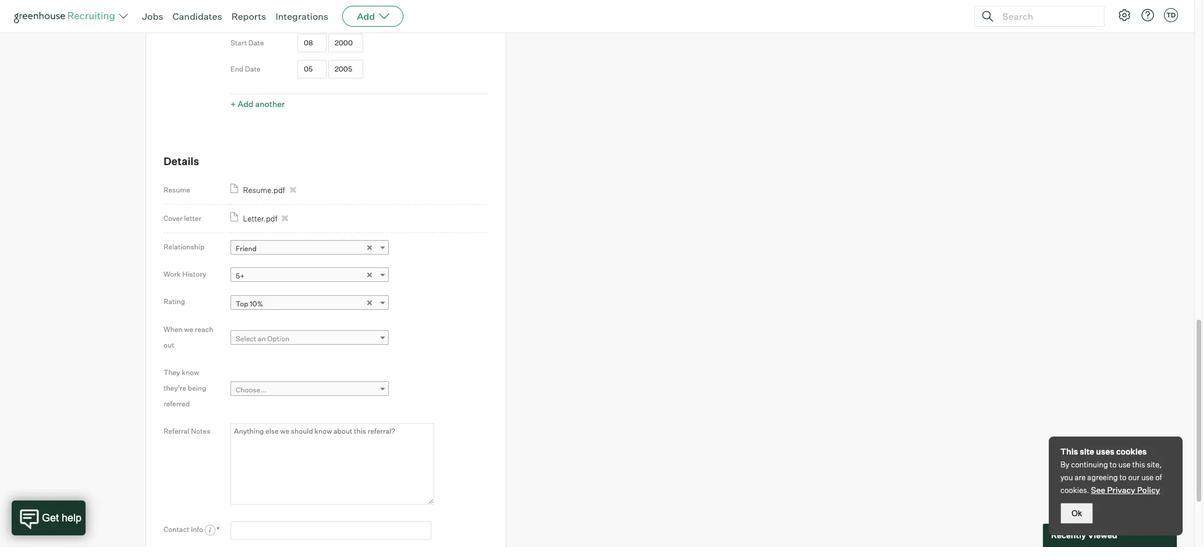 Task type: describe. For each thing, give the bounding box(es) containing it.
Search text field
[[1000, 8, 1094, 25]]

engineering link
[[298, 9, 456, 26]]

agreeing
[[1088, 473, 1118, 483]]

select
[[236, 335, 256, 344]]

jobs
[[142, 10, 163, 22]]

privacy
[[1108, 486, 1136, 496]]

cookies
[[1117, 447, 1147, 457]]

0 horizontal spatial to
[[1110, 461, 1117, 470]]

by
[[1061, 461, 1070, 470]]

our
[[1129, 473, 1140, 483]]

referral notes
[[164, 427, 210, 436]]

option
[[267, 335, 290, 344]]

you
[[1061, 473, 1073, 483]]

reports
[[232, 10, 266, 22]]

resume.pdf
[[243, 186, 285, 195]]

+
[[231, 99, 236, 109]]

cookies.
[[1061, 486, 1090, 496]]

date for end date
[[245, 65, 261, 74]]

letter.pdf
[[243, 214, 277, 224]]

choose... link
[[231, 382, 389, 399]]

work
[[164, 270, 181, 279]]

of
[[1156, 473, 1162, 483]]

cover letter
[[164, 214, 202, 223]]

notes
[[191, 427, 210, 436]]

know
[[182, 368, 199, 377]]

another
[[255, 99, 285, 109]]

by continuing to use this site, you are agreeing to our use of cookies.
[[1061, 461, 1162, 496]]

info
[[191, 526, 203, 534]]

ok button
[[1061, 504, 1094, 525]]

viewed
[[1088, 531, 1118, 541]]

yyyy text field for start date
[[328, 34, 363, 53]]

+ add another link
[[231, 99, 285, 109]]

Referral Notes text field
[[231, 424, 434, 505]]

add button
[[342, 6, 404, 27]]

td button
[[1165, 8, 1179, 22]]

this
[[1133, 461, 1146, 470]]

td button
[[1162, 6, 1181, 24]]

reports link
[[232, 10, 266, 22]]

select an option
[[236, 335, 290, 344]]

referred
[[164, 400, 190, 409]]

when we reach out
[[164, 325, 213, 350]]

see
[[1091, 486, 1106, 496]]

this site uses cookies
[[1061, 447, 1147, 457]]

ok
[[1072, 510, 1082, 519]]

1 horizontal spatial to
[[1120, 473, 1127, 483]]

integrations
[[276, 10, 329, 22]]

configure image
[[1118, 8, 1132, 22]]

5+ link
[[231, 268, 389, 285]]

resume
[[164, 186, 190, 194]]

1 vertical spatial use
[[1142, 473, 1154, 483]]

top 10% link
[[231, 296, 389, 313]]

contact
[[164, 526, 189, 534]]

continuing
[[1072, 461, 1109, 470]]

greenhouse recruiting image
[[14, 9, 119, 23]]

recently
[[1052, 531, 1087, 541]]



Task type: vqa. For each thing, say whether or not it's contained in the screenshot.
promote your jobs at the bottom
no



Task type: locate. For each thing, give the bounding box(es) containing it.
jobs link
[[142, 10, 163, 22]]

site,
[[1147, 461, 1162, 470]]

0 vertical spatial to
[[1110, 461, 1117, 470]]

date right end
[[245, 65, 261, 74]]

rating
[[164, 298, 185, 307]]

policy
[[1138, 486, 1161, 496]]

add right engineering
[[357, 10, 375, 22]]

add inside education element
[[238, 99, 254, 109]]

2 mm text field from the top
[[298, 60, 327, 79]]

out
[[164, 341, 174, 350]]

0 horizontal spatial add
[[238, 99, 254, 109]]

see privacy policy
[[1091, 486, 1161, 496]]

cover
[[164, 214, 183, 223]]

they're
[[164, 384, 186, 393]]

use left "this"
[[1119, 461, 1131, 470]]

use
[[1119, 461, 1131, 470], [1142, 473, 1154, 483]]

YYYY text field
[[328, 34, 363, 53], [328, 60, 363, 79]]

to
[[1110, 461, 1117, 470], [1120, 473, 1127, 483]]

1 vertical spatial mm text field
[[298, 60, 327, 79]]

referral
[[164, 427, 189, 436]]

*
[[217, 526, 220, 534]]

add right + at the top left of the page
[[238, 99, 254, 109]]

10%
[[250, 300, 263, 308]]

recently viewed
[[1052, 531, 1118, 541]]

details
[[164, 155, 199, 168]]

date
[[249, 39, 264, 47], [245, 65, 261, 74]]

1 vertical spatial to
[[1120, 473, 1127, 483]]

contact info
[[164, 526, 205, 534]]

choose...
[[236, 386, 267, 395]]

when
[[164, 325, 183, 334]]

0 vertical spatial mm text field
[[298, 34, 327, 53]]

top
[[236, 300, 248, 308]]

education element
[[231, 0, 489, 113]]

to left our
[[1120, 473, 1127, 483]]

2 yyyy text field from the top
[[328, 60, 363, 79]]

add
[[357, 10, 375, 22], [238, 99, 254, 109]]

add inside add popup button
[[357, 10, 375, 22]]

1 vertical spatial yyyy text field
[[328, 60, 363, 79]]

0 horizontal spatial use
[[1119, 461, 1131, 470]]

start
[[231, 39, 247, 47]]

yyyy text field for end date
[[328, 60, 363, 79]]

we
[[184, 325, 193, 334]]

to down uses
[[1110, 461, 1117, 470]]

use left of
[[1142, 473, 1154, 483]]

top 10%
[[236, 300, 263, 308]]

0 vertical spatial use
[[1119, 461, 1131, 470]]

uses
[[1097, 447, 1115, 457]]

end date
[[231, 65, 261, 74]]

are
[[1075, 473, 1086, 483]]

they
[[164, 368, 180, 377]]

0 vertical spatial add
[[357, 10, 375, 22]]

friend
[[236, 245, 257, 253]]

this
[[1061, 447, 1079, 457]]

5+
[[236, 272, 245, 281]]

an
[[258, 335, 266, 344]]

letter
[[184, 214, 202, 223]]

site
[[1080, 447, 1095, 457]]

1 vertical spatial date
[[245, 65, 261, 74]]

1 horizontal spatial add
[[357, 10, 375, 22]]

reach
[[195, 325, 213, 334]]

candidates link
[[173, 10, 222, 22]]

being
[[188, 384, 206, 393]]

candidates
[[173, 10, 222, 22]]

None text field
[[231, 522, 431, 541]]

mm text field for start date
[[298, 34, 327, 53]]

they know they're being referred
[[164, 368, 206, 409]]

select an option link
[[231, 331, 389, 348]]

engineering
[[303, 13, 343, 22]]

+ add another
[[231, 99, 285, 109]]

discipline
[[231, 13, 263, 21]]

see privacy policy link
[[1091, 486, 1161, 496]]

0 vertical spatial yyyy text field
[[328, 34, 363, 53]]

mm text field for end date
[[298, 60, 327, 79]]

date for start date
[[249, 39, 264, 47]]

friend link
[[231, 241, 389, 258]]

relationship
[[164, 243, 205, 252]]

date right start
[[249, 39, 264, 47]]

1 horizontal spatial use
[[1142, 473, 1154, 483]]

td
[[1167, 11, 1176, 19]]

work history
[[164, 270, 206, 279]]

integrations link
[[276, 10, 329, 22]]

1 vertical spatial add
[[238, 99, 254, 109]]

1 mm text field from the top
[[298, 34, 327, 53]]

1 yyyy text field from the top
[[328, 34, 363, 53]]

MM text field
[[298, 34, 327, 53], [298, 60, 327, 79]]

history
[[182, 270, 206, 279]]

start date
[[231, 39, 264, 47]]

end
[[231, 65, 244, 74]]

0 vertical spatial date
[[249, 39, 264, 47]]



